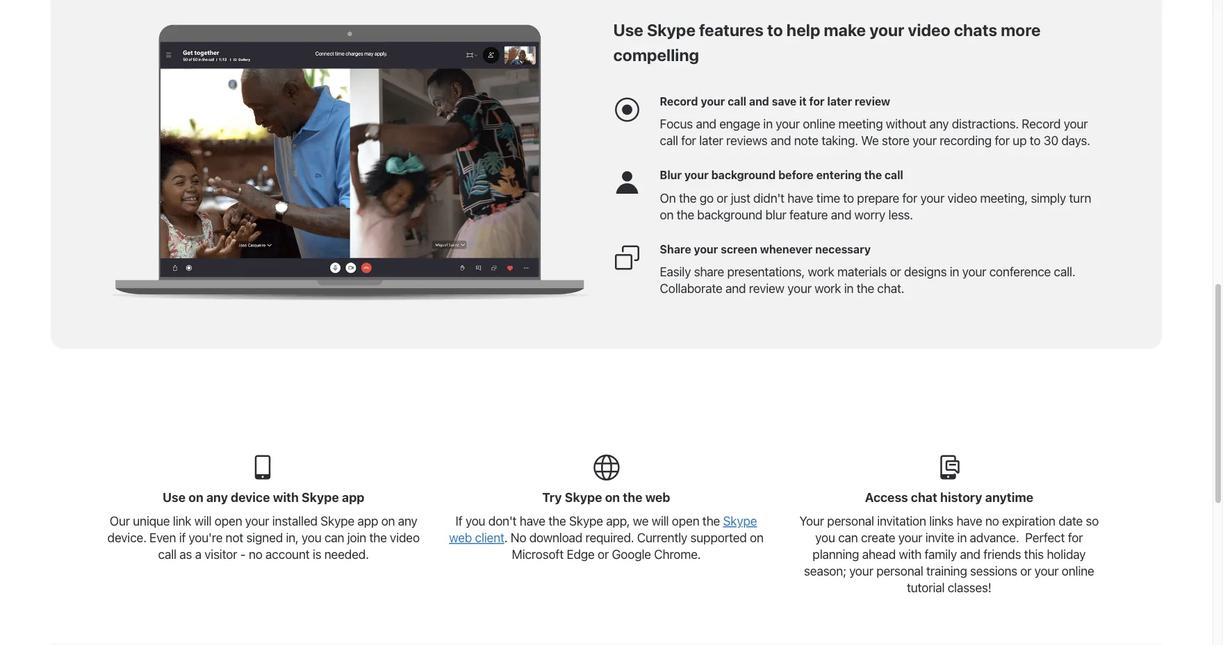 Task type: vqa. For each thing, say whether or not it's contained in the screenshot.
before
yes



Task type: locate. For each thing, give the bounding box(es) containing it.
0 horizontal spatial open
[[215, 514, 242, 529]]

1 open from the left
[[215, 514, 242, 529]]

will up you're
[[194, 514, 212, 529]]

2 vertical spatial any
[[398, 514, 418, 529]]

and down 'presentations,'
[[726, 281, 746, 296]]

0 vertical spatial in
[[764, 116, 773, 131]]

needed.
[[325, 548, 369, 563]]

simply
[[1031, 190, 1067, 205]]

review
[[855, 94, 891, 108], [749, 281, 785, 296]]

make
[[824, 20, 866, 39]]

to inside "focus and engage in your online meeting without any distractions. record your call for later reviews and note taking. we store your recording for up to 30 days."
[[1030, 133, 1041, 148]]

any up recording
[[930, 116, 949, 131]]

or right go on the right top of the page
[[717, 190, 728, 205]]

skype inside our unique link will open your installed skype app on any device. even if you're not signed in, you can join the video call as a visitor - no account is needed.
[[321, 514, 355, 529]]

online down holiday
[[1062, 564, 1095, 579]]

any left if
[[398, 514, 418, 529]]

0 horizontal spatial web
[[449, 531, 472, 546]]

open up not
[[215, 514, 242, 529]]

your down "without"
[[913, 133, 937, 148]]

you up planning
[[816, 531, 836, 546]]

online up note
[[803, 116, 836, 131]]

your down 'presentations,'
[[788, 281, 812, 296]]

access chat history anytime​
[[865, 491, 1034, 506]]

1 horizontal spatial web
[[646, 491, 671, 506]]

can inside our unique link will open your installed skype app on any device. even if you're not signed in, you can join the video call as a visitor - no account is needed.
[[325, 531, 344, 546]]

with up 'installed' at left bottom
[[273, 491, 299, 506]]

your down the this
[[1035, 564, 1059, 579]]

on inside our unique link will open your installed skype app on any device. even if you're not signed in, you can join the video call as a visitor - no account is needed.
[[381, 514, 395, 529]]

expiration
[[1003, 514, 1056, 529]]

to right up
[[1030, 133, 1041, 148]]

skype inside use skype features to help make your video chats more compelling
[[647, 20, 696, 39]]

and down time
[[831, 207, 852, 222]]

0 horizontal spatial with
[[273, 491, 299, 506]]

0 horizontal spatial will
[[194, 514, 212, 529]]

call down focus
[[660, 133, 679, 148]]

0 vertical spatial to
[[768, 20, 783, 39]]

meeting on desktop device image
[[99, 24, 600, 301]]

use for use skype features to help make your video chats more compelling
[[614, 20, 644, 39]]

we
[[633, 514, 649, 529]]

before
[[779, 169, 814, 182]]

have up feature
[[788, 190, 814, 205]]

any left device
[[206, 491, 228, 506]]

0 vertical spatial record
[[660, 94, 699, 108]]

the left go on the right top of the page
[[679, 190, 697, 205]]

collaborate
[[660, 281, 723, 296]]

for
[[810, 94, 825, 108], [682, 133, 697, 148], [995, 133, 1010, 148], [903, 190, 918, 205], [1069, 531, 1084, 546]]

no inside our unique link will open your installed skype app on any device. even if you're not signed in, you can join the video call as a visitor - no account is needed.
[[249, 548, 263, 563]]

friends
[[984, 548, 1022, 563]]

on inside on the go or just didn't have time to prepare for your video meeting, simply turn on the background blur feature and worry less.
[[660, 207, 674, 222]]

your inside on the go or just didn't have time to prepare for your video meeting, simply turn on the background blur feature and worry less.
[[921, 190, 945, 205]]

app
[[342, 491, 365, 506], [358, 514, 378, 529]]

more
[[1001, 20, 1041, 39]]

1 vertical spatial review
[[749, 281, 785, 296]]

2 vertical spatial to
[[844, 190, 855, 205]]

and left save
[[749, 94, 770, 108]]

1 vertical spatial any
[[206, 491, 228, 506]]

0 vertical spatial web
[[646, 491, 671, 506]]

for down date
[[1069, 531, 1084, 546]]

1 can from the left
[[325, 531, 344, 546]]

open up currently
[[672, 514, 700, 529]]

1 horizontal spatial online
[[1062, 564, 1095, 579]]

1 will from the left
[[194, 514, 212, 529]]

video right join
[[390, 531, 420, 546]]

0 horizontal spatial any
[[206, 491, 228, 506]]

and inside easily share presentations, work materials or designs in your conference call. collaborate and review your work in the chat.
[[726, 281, 746, 296]]

video
[[908, 20, 951, 39], [948, 190, 978, 205], [390, 531, 420, 546]]

you up is
[[302, 531, 322, 546]]

personal down the ahead
[[877, 564, 924, 579]]

to inside on the go or just didn't have time to prepare for your video meeting, simply turn on the background blur feature and worry less.
[[844, 190, 855, 205]]

materials
[[838, 265, 887, 280]]

you
[[466, 514, 486, 529], [302, 531, 322, 546], [816, 531, 836, 546]]


[[614, 244, 641, 272]]

video inside our unique link will open your installed skype app on any device. even if you're not signed in, you can join the video call as a visitor - no account is needed.
[[390, 531, 420, 546]]

1 horizontal spatial later
[[828, 94, 853, 108]]

your right 'make'
[[870, 20, 905, 39]]

presentations,
[[728, 265, 805, 280]]

0 horizontal spatial you
[[302, 531, 322, 546]]

just
[[731, 190, 751, 205]]

2 horizontal spatial in
[[950, 265, 960, 280]]

with left family
[[899, 548, 922, 563]]

invite in
[[926, 531, 967, 546]]

app inside our unique link will open your installed skype app on any device. even if you're not signed in, you can join the video call as a visitor - no account is needed.
[[358, 514, 378, 529]]

skype web client link
[[449, 514, 757, 546]]

supported
[[691, 531, 747, 546]]

0 vertical spatial online
[[803, 116, 836, 131]]

didn't
[[754, 190, 785, 205]]

video inside use skype features to help make your video chats more compelling
[[908, 20, 951, 39]]

in down 'record your call and save it for later review'
[[764, 116, 773, 131]]

the up share
[[677, 207, 695, 222]]

1 horizontal spatial record
[[1022, 116, 1061, 131]]

background up just
[[712, 169, 776, 182]]

0 vertical spatial use
[[614, 20, 644, 39]]

record up 30
[[1022, 116, 1061, 131]]

1 horizontal spatial with
[[899, 548, 922, 563]]

designs
[[905, 265, 947, 280]]

video inside on the go or just didn't have time to prepare for your video meeting, simply turn on the background blur feature and worry less.
[[948, 190, 978, 205]]

and up training
[[960, 548, 981, 563]]

0 vertical spatial personal
[[828, 514, 875, 529]]

1 vertical spatial background
[[698, 207, 763, 222]]

1 horizontal spatial any
[[398, 514, 418, 529]]

skype up compelling
[[647, 20, 696, 39]]

for down focus
[[682, 133, 697, 148]]

device.
[[107, 531, 147, 546]]

required.
[[586, 531, 634, 546]]

0 horizontal spatial no
[[249, 548, 263, 563]]

online inside "focus and engage in your online meeting without any distractions. record your call for later reviews and note taking. we store your recording for up to 30 days."
[[803, 116, 836, 131]]

2 horizontal spatial you
[[816, 531, 836, 546]]

or
[[717, 190, 728, 205], [890, 265, 902, 280], [598, 548, 609, 563], [1021, 564, 1032, 579]]

the up prepare
[[865, 169, 882, 182]]

use up compelling
[[614, 20, 644, 39]]

work down materials
[[815, 281, 842, 296]]

2 horizontal spatial have
[[957, 514, 983, 529]]

1 vertical spatial later
[[700, 133, 724, 148]]

1 vertical spatial record
[[1022, 116, 1061, 131]]

up
[[1013, 133, 1027, 148]]

no right "-" on the bottom left of page
[[249, 548, 263, 563]]

your up go on the right top of the page
[[685, 169, 709, 182]]

1 horizontal spatial use
[[614, 20, 644, 39]]

later up meeting
[[828, 94, 853, 108]]

meeting,
[[981, 190, 1028, 205]]

skype up supported
[[724, 514, 757, 529]]

easily share presentations, work materials or designs in your conference call. collaborate and review your work in the chat.
[[660, 265, 1076, 296]]

so
[[1086, 514, 1099, 529]]

1 vertical spatial to
[[1030, 133, 1041, 148]]

focus and engage in your online meeting without any distractions. record your call for later reviews and note taking. we store your recording for up to 30 days.
[[660, 116, 1091, 148]]

0 vertical spatial review
[[855, 94, 891, 108]]

0 horizontal spatial can
[[325, 531, 344, 546]]

1 vertical spatial video
[[948, 190, 978, 205]]

1 vertical spatial in
[[950, 265, 960, 280]]

video left meeting,
[[948, 190, 978, 205]]

1 horizontal spatial will
[[652, 514, 669, 529]]

your up the signed
[[245, 514, 269, 529]]

can inside your personal invitation links have no expiration date so you can create your invite in advance.  perfect for planning ahead with family and friends this holiday season; your personal training sessions or your online tutorial classes!
[[839, 531, 858, 546]]

this
[[1025, 548, 1044, 563]]

recording
[[940, 133, 992, 148]]

whenever
[[760, 243, 813, 256]]

0 horizontal spatial record
[[660, 94, 699, 108]]

1 vertical spatial with
[[899, 548, 922, 563]]

0 horizontal spatial later
[[700, 133, 724, 148]]

work
[[808, 265, 835, 280], [815, 281, 842, 296]]

for inside on the go or just didn't have time to prepare for your video meeting, simply turn on the background blur feature and worry less.
[[903, 190, 918, 205]]

use inside use skype features to help make your video chats more compelling
[[614, 20, 644, 39]]

1 horizontal spatial to
[[844, 190, 855, 205]]

0 horizontal spatial online
[[803, 116, 836, 131]]

0 vertical spatial no
[[986, 514, 1000, 529]]

the right join
[[369, 531, 387, 546]]

1 horizontal spatial no
[[986, 514, 1000, 529]]

later down engage
[[700, 133, 724, 148]]

1 horizontal spatial have
[[788, 190, 814, 205]]

1 vertical spatial no
[[249, 548, 263, 563]]

or down the required.
[[598, 548, 609, 563]]

1 horizontal spatial can
[[839, 531, 858, 546]]

on
[[660, 190, 676, 205]]

prepare
[[858, 190, 900, 205]]

web down if
[[449, 531, 472, 546]]

even
[[150, 531, 176, 546]]

it
[[800, 94, 807, 108]]

1 horizontal spatial open
[[672, 514, 700, 529]]

save
[[772, 94, 797, 108]]

have up no
[[520, 514, 546, 529]]

personal up create
[[828, 514, 875, 529]]

in right designs
[[950, 265, 960, 280]]

use for use on any device with skype app
[[163, 491, 186, 506]]

will up currently
[[652, 514, 669, 529]]

or down the this
[[1021, 564, 1032, 579]]

2 horizontal spatial to
[[1030, 133, 1041, 148]]

can up planning
[[839, 531, 858, 546]]

web up we
[[646, 491, 671, 506]]

and
[[749, 94, 770, 108], [696, 116, 717, 131], [771, 133, 792, 148], [831, 207, 852, 222], [726, 281, 746, 296], [960, 548, 981, 563]]

can up the needed. at left
[[325, 531, 344, 546]]

you right if
[[466, 514, 486, 529]]

account
[[266, 548, 310, 563]]

your down invitation
[[899, 531, 923, 546]]

visitor
[[205, 548, 237, 563]]

or inside '. no download required. currently supported on microsoft edge or google chrome.'
[[598, 548, 609, 563]]

sessions
[[971, 564, 1018, 579]]

2 open from the left
[[672, 514, 700, 529]]

have inside your personal invitation links have no expiration date so you can create your invite in advance.  perfect for planning ahead with family and friends this holiday season; your personal training sessions or your online tutorial classes!
[[957, 514, 983, 529]]

review down 'presentations,'
[[749, 281, 785, 296]]

for inside your personal invitation links have no expiration date so you can create your invite in advance.  perfect for planning ahead with family and friends this holiday season; your personal training sessions or your online tutorial classes!
[[1069, 531, 1084, 546]]

no down anytime​
[[986, 514, 1000, 529]]

to
[[768, 20, 783, 39], [1030, 133, 1041, 148], [844, 190, 855, 205]]

your left conference
[[963, 265, 987, 280]]

to right time
[[844, 190, 855, 205]]

video left chats
[[908, 20, 951, 39]]

background down just
[[698, 207, 763, 222]]

skype
[[647, 20, 696, 39], [302, 491, 339, 506], [565, 491, 602, 506], [321, 514, 355, 529], [569, 514, 603, 529], [724, 514, 757, 529]]

record up focus
[[660, 94, 699, 108]]

the
[[865, 169, 882, 182], [679, 190, 697, 205], [677, 207, 695, 222], [857, 281, 875, 296], [623, 491, 643, 506], [549, 514, 566, 529], [703, 514, 720, 529], [369, 531, 387, 546]]

1 horizontal spatial personal
[[877, 564, 924, 579]]

0 horizontal spatial in
[[764, 116, 773, 131]]

use on any device with skype app
[[163, 491, 365, 506]]

have down history
[[957, 514, 983, 529]]

0 vertical spatial any
[[930, 116, 949, 131]]

if you don't have the skype app, we will open the
[[456, 514, 724, 529]]

with
[[273, 491, 299, 506], [899, 548, 922, 563]]

reviews
[[727, 133, 768, 148]]

on
[[660, 207, 674, 222], [189, 491, 204, 506], [605, 491, 620, 506], [381, 514, 395, 529], [750, 531, 764, 546]]

0 horizontal spatial review
[[749, 281, 785, 296]]

blur your background before entering the call
[[660, 169, 904, 182]]

1 vertical spatial use
[[163, 491, 186, 506]]

0 horizontal spatial use
[[163, 491, 186, 506]]

review up meeting
[[855, 94, 891, 108]]

1 vertical spatial app
[[358, 514, 378, 529]]

and right focus
[[696, 116, 717, 131]]

2 vertical spatial video
[[390, 531, 420, 546]]

work down necessary
[[808, 265, 835, 280]]

download
[[530, 531, 583, 546]]

use up link
[[163, 491, 186, 506]]

chats
[[954, 20, 998, 39]]

to left help
[[768, 20, 783, 39]]

compelling
[[614, 45, 699, 64]]

1 vertical spatial personal
[[877, 564, 924, 579]]

the down materials
[[857, 281, 875, 296]]

skype up join
[[321, 514, 355, 529]]

in down materials
[[845, 281, 854, 296]]

or inside easily share presentations, work materials or designs in your conference call. collaborate and review your work in the chat.
[[890, 265, 902, 280]]

. no download required. currently supported on microsoft edge or google chrome.
[[505, 531, 764, 563]]

1 vertical spatial online
[[1062, 564, 1095, 579]]

1 vertical spatial web
[[449, 531, 472, 546]]

your
[[870, 20, 905, 39], [701, 94, 725, 108], [776, 116, 800, 131], [1064, 116, 1088, 131], [913, 133, 937, 148], [685, 169, 709, 182], [921, 190, 945, 205], [694, 243, 719, 256], [963, 265, 987, 280], [788, 281, 812, 296], [245, 514, 269, 529], [899, 531, 923, 546], [850, 564, 874, 579], [1035, 564, 1059, 579]]

0 vertical spatial later
[[828, 94, 853, 108]]

0 vertical spatial video
[[908, 20, 951, 39]]

use skype features to help make your video chats more compelling
[[614, 20, 1041, 64]]

your up days. at the right top
[[1064, 116, 1088, 131]]

0 horizontal spatial to
[[768, 20, 783, 39]]

2 can from the left
[[839, 531, 858, 546]]

call down even
[[158, 548, 177, 563]]

for up less.
[[903, 190, 918, 205]]

in,
[[286, 531, 299, 546]]

or inside your personal invitation links have no expiration date so you can create your invite in advance.  perfect for planning ahead with family and friends this holiday season; your personal training sessions or your online tutorial classes!
[[1021, 564, 1032, 579]]

without
[[886, 116, 927, 131]]

you inside your personal invitation links have no expiration date so you can create your invite in advance.  perfect for planning ahead with family and friends this holiday season; your personal training sessions or your online tutorial classes!
[[816, 531, 836, 546]]

or up chat.
[[890, 265, 902, 280]]

2 horizontal spatial any
[[930, 116, 949, 131]]

your right prepare
[[921, 190, 945, 205]]

1 horizontal spatial in
[[845, 281, 854, 296]]

and inside your personal invitation links have no expiration date so you can create your invite in advance.  perfect for planning ahead with family and friends this holiday season; your personal training sessions or your online tutorial classes!
[[960, 548, 981, 563]]

our
[[110, 514, 130, 529]]



Task type: describe. For each thing, give the bounding box(es) containing it.
note
[[795, 133, 819, 148]]

call up prepare
[[885, 169, 904, 182]]

a
[[195, 548, 202, 563]]

skype up 'installed' at left bottom
[[302, 491, 339, 506]]

if
[[179, 531, 186, 546]]

share your screen whenever necessary
[[660, 243, 871, 256]]

2 vertical spatial in
[[845, 281, 854, 296]]

we
[[862, 133, 879, 148]]

0 vertical spatial work
[[808, 265, 835, 280]]

skype inside skype web client
[[724, 514, 757, 529]]

join
[[347, 531, 366, 546]]

turn
[[1070, 190, 1092, 205]]

family
[[925, 548, 957, 563]]

client
[[475, 531, 505, 546]]

your
[[800, 514, 825, 529]]

record your call and save it for later review
[[660, 94, 891, 108]]

the up download
[[549, 514, 566, 529]]

skype up if you don't have the skype app, we will open the
[[565, 491, 602, 506]]

0 horizontal spatial have
[[520, 514, 546, 529]]

in inside "focus and engage in your online meeting without any distractions. record your call for later reviews and note taking. we store your recording for up to 30 days."
[[764, 116, 773, 131]]


[[250, 454, 278, 482]]

and inside on the go or just didn't have time to prepare for your video meeting, simply turn on the background blur feature and worry less.
[[831, 207, 852, 222]]

-
[[240, 548, 246, 563]]

skype up the required.
[[569, 514, 603, 529]]

features
[[700, 20, 764, 39]]

the up we
[[623, 491, 643, 506]]

your personal invitation links have no expiration date so you can create your invite in advance.  perfect for planning ahead with family and friends this holiday season; your personal training sessions or your online tutorial classes!
[[800, 514, 1099, 596]]

will inside our unique link will open your installed skype app on any device. even if you're not signed in, you can join the video call as a visitor - no account is needed.
[[194, 514, 212, 529]]

have inside on the go or just didn't have time to prepare for your video meeting, simply turn on the background blur feature and worry less.
[[788, 190, 814, 205]]

or inside on the go or just didn't have time to prepare for your video meeting, simply turn on the background blur feature and worry less.
[[717, 190, 728, 205]]

the inside easily share presentations, work materials or designs in your conference call. collaborate and review your work in the chat.
[[857, 281, 875, 296]]

call inside our unique link will open your installed skype app on any device. even if you're not signed in, you can join the video call as a visitor - no account is needed.
[[158, 548, 177, 563]]

app,
[[606, 514, 630, 529]]

no
[[511, 531, 527, 546]]

any inside our unique link will open your installed skype app on any device. even if you're not signed in, you can join the video call as a visitor - no account is needed.
[[398, 514, 418, 529]]

don't
[[489, 514, 517, 529]]

blur
[[660, 169, 682, 182]]

call inside "focus and engage in your online meeting without any distractions. record your call for later reviews and note taking. we store your recording for up to 30 days."
[[660, 133, 679, 148]]

2 will from the left
[[652, 514, 669, 529]]

easily
[[660, 265, 691, 280]]

your down save
[[776, 116, 800, 131]]

focus
[[660, 116, 693, 131]]

later inside "focus and engage in your online meeting without any distractions. record your call for later reviews and note taking. we store your recording for up to 30 days."
[[700, 133, 724, 148]]

screen
[[721, 243, 758, 256]]

time
[[817, 190, 841, 205]]

store
[[882, 133, 910, 148]]

0 vertical spatial background
[[712, 169, 776, 182]]

signed
[[247, 531, 283, 546]]

distractions.
[[952, 116, 1019, 131]]

training
[[927, 564, 968, 579]]

call up engage
[[728, 94, 747, 108]]

try skype on the web
[[543, 491, 671, 506]]

30
[[1044, 133, 1059, 148]]

your inside our unique link will open your installed skype app on any device. even if you're not signed in, you can join the video call as a visitor - no account is needed.
[[245, 514, 269, 529]]

meeting
[[839, 116, 883, 131]]

your inside use skype features to help make your video chats more compelling
[[870, 20, 905, 39]]

is
[[313, 548, 322, 563]]

our unique link will open your installed skype app on any device. even if you're not signed in, you can join the video call as a visitor - no account is needed.
[[107, 514, 420, 563]]

anytime​
[[986, 491, 1034, 506]]

taking.
[[822, 133, 859, 148]]

feature
[[790, 207, 828, 222]]

the up supported
[[703, 514, 720, 529]]

links
[[930, 514, 954, 529]]

review inside easily share presentations, work materials or designs in your conference call. collaborate and review your work in the chat.
[[749, 281, 785, 296]]


[[593, 454, 621, 482]]

for right 'it'
[[810, 94, 825, 108]]

chrome.
[[654, 548, 701, 563]]

currently
[[637, 531, 688, 546]]

no inside your personal invitation links have no expiration date so you can create your invite in advance.  perfect for planning ahead with family and friends this holiday season; your personal training sessions or your online tutorial classes!
[[986, 514, 1000, 529]]

1 horizontal spatial review
[[855, 94, 891, 108]]

date
[[1059, 514, 1083, 529]]

days.
[[1062, 133, 1091, 148]]

create
[[862, 531, 896, 546]]

for left up
[[995, 133, 1010, 148]]

device
[[231, 491, 270, 506]]

tutorial
[[907, 581, 945, 596]]

holiday
[[1047, 548, 1086, 563]]

ahead
[[863, 548, 896, 563]]

web inside skype web client
[[449, 531, 472, 546]]

0 vertical spatial app
[[342, 491, 365, 506]]

help
[[787, 20, 821, 39]]

and left note
[[771, 133, 792, 148]]

your down the ahead
[[850, 564, 874, 579]]

0 vertical spatial with
[[273, 491, 299, 506]]

your up engage
[[701, 94, 725, 108]]

entering
[[817, 169, 862, 182]]

any inside "focus and engage in your online meeting without any distractions. record your call for later reviews and note taking. we store your recording for up to 30 days."
[[930, 116, 949, 131]]

perfect
[[1026, 531, 1066, 546]]

invitation
[[878, 514, 927, 529]]


[[936, 454, 964, 482]]

online inside your personal invitation links have no expiration date so you can create your invite in advance.  perfect for planning ahead with family and friends this holiday season; your personal training sessions or your online tutorial classes!
[[1062, 564, 1095, 579]]

less.
[[889, 207, 914, 222]]

microsoft
[[512, 548, 564, 563]]

necessary
[[816, 243, 871, 256]]

background inside on the go or just didn't have time to prepare for your video meeting, simply turn on the background blur feature and worry less.
[[698, 207, 763, 222]]

link
[[173, 514, 191, 529]]


[[614, 96, 641, 123]]

you inside our unique link will open your installed skype app on any device. even if you're not signed in, you can join the video call as a visitor - no account is needed.
[[302, 531, 322, 546]]

the inside our unique link will open your installed skype app on any device. even if you're not signed in, you can join the video call as a visitor - no account is needed.
[[369, 531, 387, 546]]

edge
[[567, 548, 595, 563]]

1 vertical spatial work
[[815, 281, 842, 296]]

0 horizontal spatial personal
[[828, 514, 875, 529]]

open inside our unique link will open your installed skype app on any device. even if you're not signed in, you can join the video call as a visitor - no account is needed.
[[215, 514, 242, 529]]

with inside your personal invitation links have no expiration date so you can create your invite in advance.  perfect for planning ahead with family and friends this holiday season; your personal training sessions or your online tutorial classes!
[[899, 548, 922, 563]]

on the go or just didn't have time to prepare for your video meeting, simply turn on the background blur feature and worry less.
[[660, 190, 1092, 222]]

record inside "focus and engage in your online meeting without any distractions. record your call for later reviews and note taking. we store your recording for up to 30 days."
[[1022, 116, 1061, 131]]

try
[[543, 491, 562, 506]]

if
[[456, 514, 463, 529]]

blur
[[766, 207, 787, 222]]

.
[[505, 531, 508, 546]]

planning
[[813, 548, 860, 563]]

chat
[[911, 491, 938, 506]]

on inside '. no download required. currently supported on microsoft edge or google chrome.'
[[750, 531, 764, 546]]

as
[[180, 548, 192, 563]]

installed
[[272, 514, 318, 529]]

go
[[700, 190, 714, 205]]

google
[[612, 548, 651, 563]]

1 horizontal spatial you
[[466, 514, 486, 529]]

unique
[[133, 514, 170, 529]]

not
[[226, 531, 243, 546]]

your up share
[[694, 243, 719, 256]]

conference
[[990, 265, 1051, 280]]

to inside use skype features to help make your video chats more compelling
[[768, 20, 783, 39]]

worry
[[855, 207, 886, 222]]



